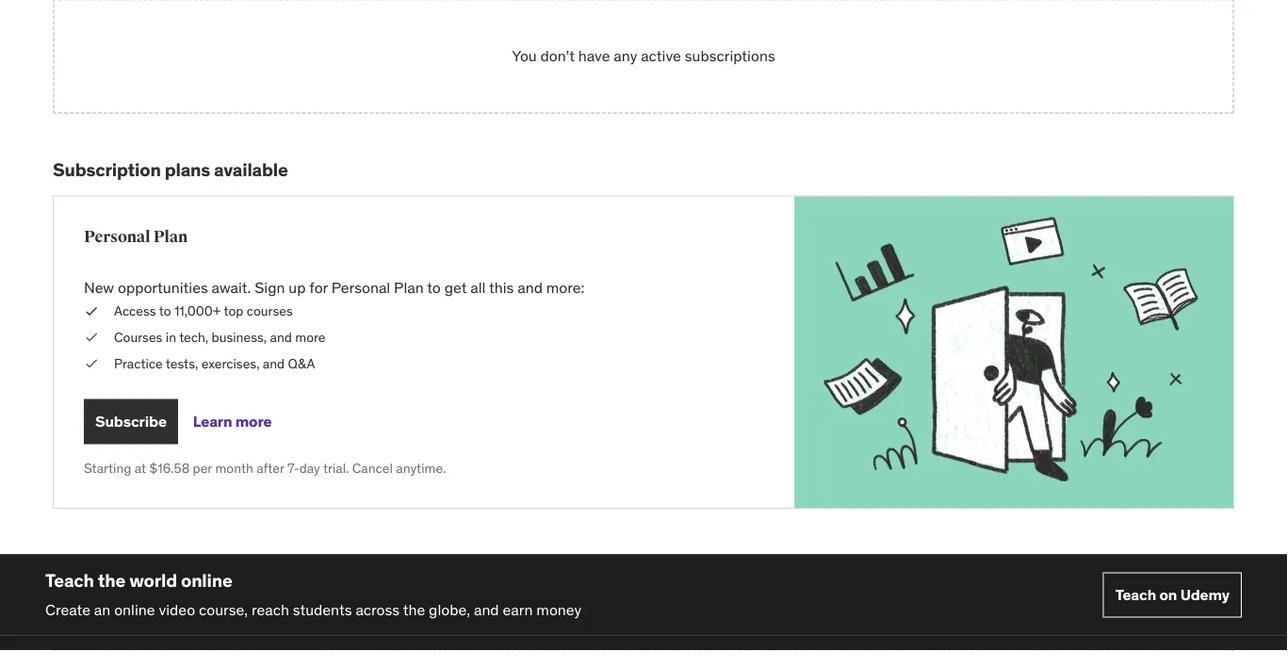 Task type: locate. For each thing, give the bounding box(es) containing it.
0 vertical spatial more
[[295, 329, 326, 346]]

day
[[300, 460, 320, 477]]

0 horizontal spatial the
[[98, 569, 126, 592]]

plan left get
[[394, 278, 424, 297]]

0 vertical spatial xsmall image
[[84, 328, 99, 347]]

0 vertical spatial plan
[[153, 227, 188, 247]]

you don't have any active subscriptions
[[512, 46, 776, 65]]

teach for on
[[1116, 585, 1157, 605]]

1 horizontal spatial to
[[427, 278, 441, 297]]

more right learn
[[235, 412, 272, 431]]

1 vertical spatial more
[[235, 412, 272, 431]]

more
[[295, 329, 326, 346], [235, 412, 272, 431]]

for
[[310, 278, 328, 297]]

1 vertical spatial the
[[403, 600, 425, 619]]

online
[[181, 569, 233, 592], [114, 600, 155, 619]]

have
[[579, 46, 610, 65]]

online up course,
[[181, 569, 233, 592]]

after
[[257, 460, 284, 477]]

personal plan
[[84, 227, 188, 247]]

students
[[293, 600, 352, 619]]

more up q&a
[[295, 329, 326, 346]]

the left globe,
[[403, 600, 425, 619]]

teach inside teach the world online create an online video course, reach students across the globe, and earn money
[[45, 569, 94, 592]]

learn more link
[[193, 399, 272, 444]]

subscription plans available
[[53, 158, 288, 181]]

1 horizontal spatial online
[[181, 569, 233, 592]]

xsmall image left practice
[[84, 354, 99, 373]]

starting at $16.58 per month after 7-day trial. cancel anytime.
[[84, 460, 446, 477]]

xsmall image for courses
[[84, 328, 99, 347]]

the
[[98, 569, 126, 592], [403, 600, 425, 619]]

1 horizontal spatial the
[[403, 600, 425, 619]]

in
[[166, 329, 176, 346]]

subscribe
[[95, 412, 167, 431]]

xsmall image for practice
[[84, 354, 99, 373]]

more:
[[547, 278, 585, 297]]

xsmall image
[[84, 328, 99, 347], [84, 354, 99, 373]]

online right an on the bottom left of the page
[[114, 600, 155, 619]]

0 vertical spatial the
[[98, 569, 126, 592]]

and
[[518, 278, 543, 297], [270, 329, 292, 346], [263, 355, 285, 372], [474, 600, 499, 619]]

1 vertical spatial plan
[[394, 278, 424, 297]]

0 horizontal spatial personal
[[84, 227, 151, 247]]

1 horizontal spatial more
[[295, 329, 326, 346]]

courses
[[247, 303, 293, 320]]

access to 11,000+ top courses
[[114, 303, 293, 320]]

this
[[489, 278, 514, 297]]

to
[[427, 278, 441, 297], [159, 303, 171, 320]]

personal up new
[[84, 227, 151, 247]]

the up an on the bottom left of the page
[[98, 569, 126, 592]]

teach inside teach on udemy link
[[1116, 585, 1157, 605]]

and left earn
[[474, 600, 499, 619]]

to down opportunities
[[159, 303, 171, 320]]

plan
[[153, 227, 188, 247], [394, 278, 424, 297]]

plan up opportunities
[[153, 227, 188, 247]]

at
[[135, 460, 146, 477]]

up
[[289, 278, 306, 297]]

await.
[[212, 278, 251, 297]]

business,
[[212, 329, 267, 346]]

teach up create
[[45, 569, 94, 592]]

personal right the for
[[332, 278, 391, 297]]

practice
[[114, 355, 163, 372]]

new
[[84, 278, 114, 297]]

anytime.
[[396, 460, 446, 477]]

subscription
[[53, 158, 161, 181]]

xsmall image down xsmall icon
[[84, 328, 99, 347]]

0 horizontal spatial to
[[159, 303, 171, 320]]

1 vertical spatial xsmall image
[[84, 354, 99, 373]]

1 vertical spatial personal
[[332, 278, 391, 297]]

1 xsmall image from the top
[[84, 328, 99, 347]]

and inside teach the world online create an online video course, reach students across the globe, and earn money
[[474, 600, 499, 619]]

personal
[[84, 227, 151, 247], [332, 278, 391, 297]]

1 horizontal spatial teach
[[1116, 585, 1157, 605]]

teach the world online create an online video course, reach students across the globe, and earn money
[[45, 569, 582, 619]]

2 xsmall image from the top
[[84, 354, 99, 373]]

and down the courses
[[270, 329, 292, 346]]

0 horizontal spatial teach
[[45, 569, 94, 592]]

starting
[[84, 460, 131, 477]]

1 vertical spatial online
[[114, 600, 155, 619]]

don't
[[541, 46, 575, 65]]

opportunities
[[118, 278, 208, 297]]

teach left on
[[1116, 585, 1157, 605]]

teach
[[45, 569, 94, 592], [1116, 585, 1157, 605]]

create
[[45, 600, 91, 619]]

exercises,
[[201, 355, 260, 372]]

learn more
[[193, 412, 272, 431]]

learn
[[193, 412, 232, 431]]

trial.
[[323, 460, 349, 477]]

subscriptions
[[685, 46, 776, 65]]

0 horizontal spatial more
[[235, 412, 272, 431]]

to left get
[[427, 278, 441, 297]]

udemy
[[1181, 585, 1230, 605]]

an
[[94, 600, 111, 619]]



Task type: vqa. For each thing, say whether or not it's contained in the screenshot.
PLANS
yes



Task type: describe. For each thing, give the bounding box(es) containing it.
subscribe button
[[84, 399, 178, 444]]

get
[[445, 278, 467, 297]]

plans
[[165, 158, 210, 181]]

month
[[215, 460, 253, 477]]

per
[[193, 460, 212, 477]]

1 horizontal spatial personal
[[332, 278, 391, 297]]

courses
[[114, 329, 163, 346]]

course,
[[199, 600, 248, 619]]

you
[[512, 46, 537, 65]]

top
[[224, 303, 244, 320]]

earn
[[503, 600, 533, 619]]

any
[[614, 46, 638, 65]]

tests,
[[166, 355, 198, 372]]

q&a
[[288, 355, 315, 372]]

courses in tech, business, and more
[[114, 329, 326, 346]]

cancel
[[352, 460, 393, 477]]

access
[[114, 303, 156, 320]]

and right this
[[518, 278, 543, 297]]

0 vertical spatial online
[[181, 569, 233, 592]]

0 vertical spatial to
[[427, 278, 441, 297]]

1 vertical spatial to
[[159, 303, 171, 320]]

all
[[471, 278, 486, 297]]

world
[[129, 569, 177, 592]]

teach for the
[[45, 569, 94, 592]]

on
[[1160, 585, 1178, 605]]

tech,
[[179, 329, 209, 346]]

teach on udemy
[[1116, 585, 1230, 605]]

0 horizontal spatial online
[[114, 600, 155, 619]]

7-
[[288, 460, 300, 477]]

new opportunities await. sign up for personal plan to get all this and more:
[[84, 278, 585, 297]]

reach
[[252, 600, 289, 619]]

available
[[214, 158, 288, 181]]

teach on udemy link
[[1104, 573, 1243, 618]]

11,000+
[[174, 303, 221, 320]]

video
[[159, 600, 195, 619]]

money
[[537, 600, 582, 619]]

0 horizontal spatial plan
[[153, 227, 188, 247]]

1 horizontal spatial plan
[[394, 278, 424, 297]]

xsmall image
[[84, 302, 99, 321]]

across
[[356, 600, 400, 619]]

$16.58
[[149, 460, 190, 477]]

sign
[[255, 278, 285, 297]]

active
[[641, 46, 682, 65]]

and left q&a
[[263, 355, 285, 372]]

globe,
[[429, 600, 471, 619]]

practice tests, exercises, and q&a
[[114, 355, 315, 372]]

0 vertical spatial personal
[[84, 227, 151, 247]]



